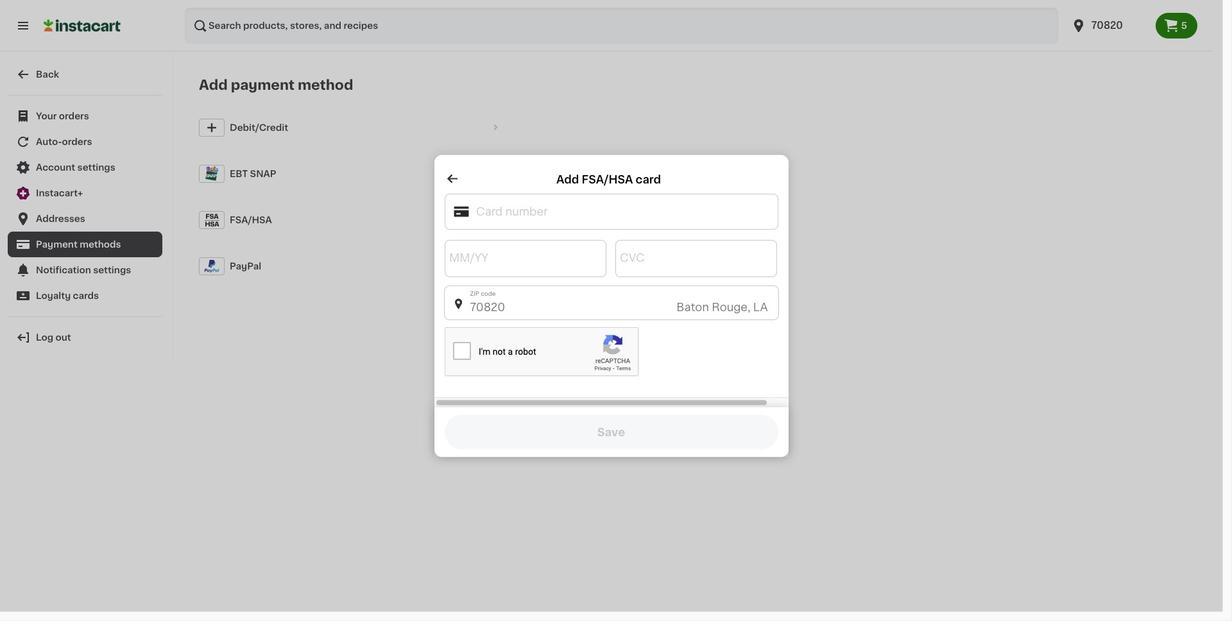 Task type: describe. For each thing, give the bounding box(es) containing it.
loyalty cards
[[36, 291, 99, 300]]

auto-orders link
[[8, 129, 162, 155]]

rouge,
[[712, 302, 750, 312]]

your orders link
[[8, 103, 162, 129]]

back
[[36, 70, 59, 79]]

cards
[[73, 291, 99, 300]]

account
[[36, 163, 75, 172]]

add fsa/hsa card element
[[0, 0, 1223, 612]]

paypal
[[230, 262, 261, 271]]

instacart logo image
[[44, 18, 121, 33]]

add fsa/hsa card
[[556, 174, 661, 184]]

back link
[[8, 62, 162, 87]]

  text field inside "add fsa/hsa card" "dialog"
[[444, 286, 778, 319]]

ebt
[[230, 169, 248, 178]]

ebt snap button
[[194, 151, 515, 197]]

instacart+
[[36, 189, 83, 198]]

out
[[56, 333, 71, 342]]

loyalty cards link
[[8, 283, 162, 309]]

add fsa/hsa card dialog
[[434, 155, 788, 457]]

add payment method
[[199, 79, 353, 92]]

settings for account settings
[[77, 163, 115, 172]]

notification settings link
[[8, 257, 162, 283]]

settings for notification settings
[[93, 266, 131, 275]]

payment
[[36, 240, 78, 249]]

notification settings
[[36, 266, 131, 275]]

baton
[[677, 302, 709, 312]]

snap
[[250, 169, 276, 178]]

5
[[1181, 21, 1187, 30]]

ebt snap
[[230, 169, 276, 178]]



Task type: vqa. For each thing, say whether or not it's contained in the screenshot.
Payment methods link
yes



Task type: locate. For each thing, give the bounding box(es) containing it.
1 vertical spatial fsa/hsa
[[230, 216, 272, 225]]

0 vertical spatial add
[[199, 79, 228, 92]]

log out link
[[8, 325, 162, 350]]

5 button
[[1156, 13, 1198, 39]]

notification
[[36, 266, 91, 275]]

method
[[298, 79, 353, 92]]

your orders
[[36, 112, 89, 121]]

0 vertical spatial orders
[[59, 112, 89, 121]]

add for add fsa/hsa card
[[556, 174, 579, 184]]

  text field
[[444, 286, 778, 319]]

1 vertical spatial add
[[556, 174, 579, 184]]

0 horizontal spatial fsa/hsa
[[230, 216, 272, 225]]

log
[[36, 333, 53, 342]]

instacart+ link
[[8, 180, 162, 206]]

orders
[[59, 112, 89, 121], [62, 137, 92, 146]]

log out
[[36, 333, 71, 342]]

1 vertical spatial settings
[[93, 266, 131, 275]]

account settings link
[[8, 155, 162, 180]]

orders inside "link"
[[62, 137, 92, 146]]

settings
[[77, 163, 115, 172], [93, 266, 131, 275]]

add
[[199, 79, 228, 92], [556, 174, 579, 184]]

0 vertical spatial settings
[[77, 163, 115, 172]]

debit/credit
[[230, 123, 288, 132]]

auto-orders
[[36, 137, 92, 146]]

add inside "dialog"
[[556, 174, 579, 184]]

auto-
[[36, 137, 62, 146]]

baton rouge, la
[[677, 302, 768, 312]]

debit/credit button
[[194, 105, 515, 151]]

1 vertical spatial orders
[[62, 137, 92, 146]]

1 horizontal spatial add
[[556, 174, 579, 184]]

la
[[753, 302, 768, 312]]

payment
[[231, 79, 295, 92]]

orders for auto-orders
[[62, 137, 92, 146]]

orders up 'account settings'
[[62, 137, 92, 146]]

fsa/hsa inside button
[[230, 216, 272, 225]]

fsa/hsa down ebt snap
[[230, 216, 272, 225]]

your
[[36, 112, 57, 121]]

account settings
[[36, 163, 115, 172]]

fsa/hsa
[[582, 174, 633, 184], [230, 216, 272, 225]]

orders for your orders
[[59, 112, 89, 121]]

settings down methods
[[93, 266, 131, 275]]

payment methods
[[36, 240, 121, 249]]

0 horizontal spatial add
[[199, 79, 228, 92]]

settings down auto-orders "link"
[[77, 163, 115, 172]]

1 horizontal spatial fsa/hsa
[[582, 174, 633, 184]]

addresses
[[36, 214, 85, 223]]

payment methods link
[[8, 232, 162, 257]]

methods
[[80, 240, 121, 249]]

card
[[636, 174, 661, 184]]

orders up auto-orders
[[59, 112, 89, 121]]

loyalty
[[36, 291, 71, 300]]

fsa/hsa button
[[194, 197, 515, 243]]

fsa/hsa inside "dialog"
[[582, 174, 633, 184]]

fsa/hsa left card
[[582, 174, 633, 184]]

addresses link
[[8, 206, 162, 232]]

0 vertical spatial fsa/hsa
[[582, 174, 633, 184]]

add for add payment method
[[199, 79, 228, 92]]

paypal link
[[194, 243, 515, 289]]



